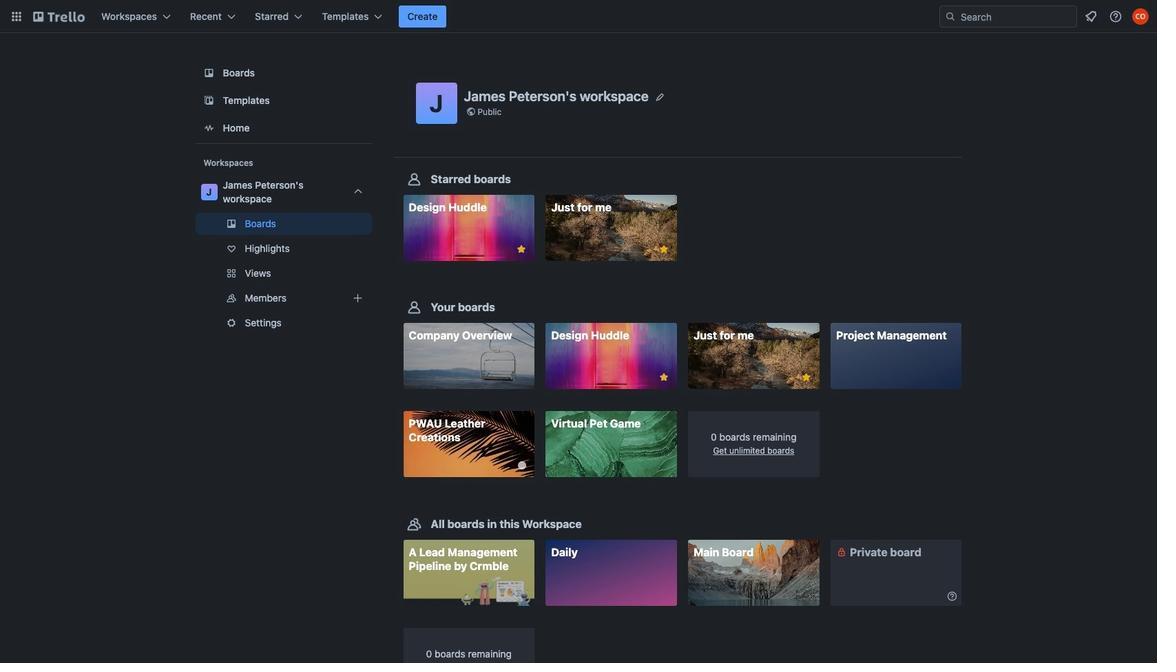 Task type: locate. For each thing, give the bounding box(es) containing it.
click to unstar this board. it will be removed from your starred list. image
[[515, 243, 528, 256], [658, 371, 670, 384], [800, 371, 812, 384]]

sm image
[[945, 589, 959, 603]]

back to home image
[[33, 6, 85, 28]]

search image
[[945, 11, 956, 22]]

2 horizontal spatial click to unstar this board. it will be removed from your starred list. image
[[800, 371, 812, 384]]

home image
[[201, 120, 217, 136]]

1 horizontal spatial click to unstar this board. it will be removed from your starred list. image
[[658, 371, 670, 384]]

board image
[[201, 65, 217, 81]]

click to unstar this board. it will be removed from your starred list. image
[[658, 243, 670, 256]]



Task type: describe. For each thing, give the bounding box(es) containing it.
template board image
[[201, 92, 217, 109]]

there is new activity on this board. image
[[518, 462, 526, 470]]

sm image
[[835, 545, 848, 559]]

0 horizontal spatial click to unstar this board. it will be removed from your starred list. image
[[515, 243, 528, 256]]

add image
[[350, 290, 366, 306]]

0 notifications image
[[1083, 8, 1099, 25]]

Search field
[[956, 7, 1076, 26]]

open information menu image
[[1109, 10, 1123, 23]]

christina overa (christinaovera) image
[[1132, 8, 1149, 25]]

primary element
[[0, 0, 1157, 33]]



Task type: vqa. For each thing, say whether or not it's contained in the screenshot.
leftmost Click to unstar this board. It will be removed from your starred list. icon
yes



